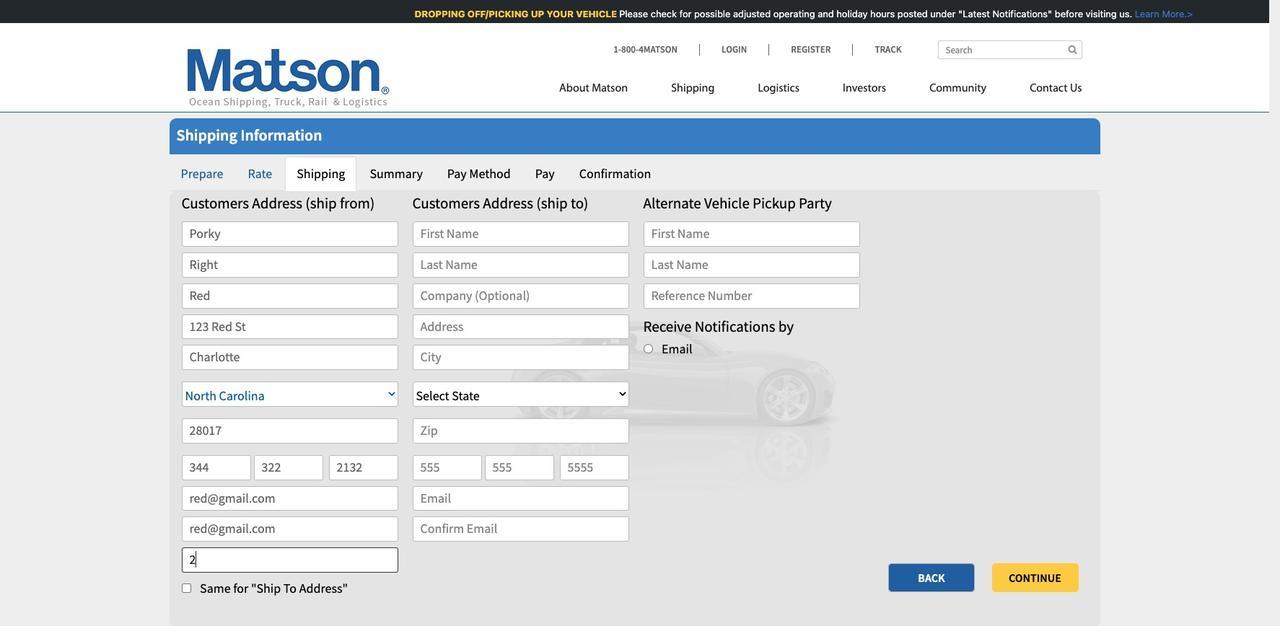 Task type: vqa. For each thing, say whether or not it's contained in the screenshot.
RESOURCE
no



Task type: locate. For each thing, give the bounding box(es) containing it.
1 first name text field from the left
[[182, 222, 398, 247]]

about
[[560, 83, 590, 95]]

and
[[816, 8, 833, 19]]

address
[[252, 193, 303, 213], [483, 193, 534, 213]]

2 vertical spatial shipping
[[297, 165, 345, 182]]

(ship left from)
[[306, 193, 337, 213]]

address down method
[[483, 193, 534, 213]]

"ship
[[251, 581, 281, 597]]

shipping up from)
[[297, 165, 345, 182]]

same
[[200, 581, 231, 597]]

1 pay from the left
[[448, 165, 467, 182]]

2 horizontal spatial shipping
[[672, 83, 715, 95]]

555 text field for customers address (ship from)
[[182, 456, 251, 481]]

address"
[[299, 581, 348, 597]]

reference number text field up to
[[182, 548, 398, 573]]

0 horizontal spatial (ship
[[306, 193, 337, 213]]

None search field
[[938, 40, 1083, 59]]

customers for customers address (ship from)
[[182, 193, 249, 213]]

2 (ship from the left
[[537, 193, 568, 213]]

us.
[[1118, 8, 1131, 19]]

0 horizontal spatial first name text field
[[182, 222, 398, 247]]

2 first name text field from the left
[[413, 222, 629, 247]]

possible
[[693, 8, 729, 19]]

top menu navigation
[[560, 76, 1083, 105]]

Last Name text field
[[644, 253, 860, 278]]

address text field for to)
[[413, 315, 629, 340]]

register link
[[769, 43, 853, 56]]

customers
[[182, 193, 249, 213], [413, 193, 480, 213]]

0 horizontal spatial address text field
[[182, 315, 398, 340]]

Last Name text field
[[182, 253, 398, 278], [413, 253, 629, 278]]

dropping off/picking up your vehicle please check for possible adjusted operating and holiday hours posted under "latest notifications" before visiting us. learn more.>
[[413, 8, 1192, 19]]

shipping
[[672, 83, 715, 95], [177, 125, 237, 145], [297, 165, 345, 182]]

"latest
[[957, 8, 989, 19]]

last name text field up company (optional) text box
[[182, 253, 398, 278]]

to
[[284, 581, 297, 597]]

address text field down company (optional) text box
[[182, 315, 398, 340]]

address down rate link
[[252, 193, 303, 213]]

0 horizontal spatial last name text field
[[182, 253, 398, 278]]

first name text field for to)
[[413, 222, 629, 247]]

last name text field up company (optional) text field
[[413, 253, 629, 278]]

1 last name text field from the left
[[182, 253, 398, 278]]

City text field
[[413, 345, 629, 371]]

Email text field
[[413, 486, 629, 512]]

1 vertical spatial for
[[233, 581, 249, 597]]

register
[[792, 43, 831, 56]]

2 last name text field from the left
[[413, 253, 629, 278]]

shipping link down 4matson
[[650, 76, 737, 105]]

1 address from the left
[[252, 193, 303, 213]]

1 horizontal spatial last name text field
[[413, 253, 629, 278]]

None checkbox
[[182, 584, 191, 594]]

1 horizontal spatial pay
[[536, 165, 555, 182]]

rate link
[[236, 157, 284, 191]]

1 address text field from the left
[[182, 315, 398, 340]]

0 horizontal spatial shipping link
[[285, 157, 357, 191]]

track link
[[853, 43, 902, 56]]

1 horizontal spatial (ship
[[537, 193, 568, 213]]

555 text field for customers address (ship to)
[[413, 456, 482, 481]]

0 vertical spatial shipping
[[672, 83, 715, 95]]

customers down pay         method link
[[413, 193, 480, 213]]

alternate
[[644, 193, 702, 213]]

customers down the prepare link
[[182, 193, 249, 213]]

by
[[779, 317, 794, 336]]

(ship left to)
[[537, 193, 568, 213]]

for left the "ship
[[233, 581, 249, 597]]

0 horizontal spatial address
[[252, 193, 303, 213]]

555 text field
[[182, 456, 251, 481], [413, 456, 482, 481], [485, 456, 554, 481]]

None submit
[[992, 564, 1079, 593]]

track
[[875, 43, 902, 56]]

1-
[[614, 43, 622, 56]]

shipping down 4matson
[[672, 83, 715, 95]]

(ship
[[306, 193, 337, 213], [537, 193, 568, 213]]

search image
[[1069, 45, 1078, 54]]

for
[[678, 8, 690, 19], [233, 581, 249, 597]]

2 customers from the left
[[413, 193, 480, 213]]

1 horizontal spatial reference number text field
[[644, 284, 860, 309]]

receive
[[644, 317, 692, 336]]

blue matson logo with ocean, shipping, truck, rail and logistics written beneath it. image
[[187, 49, 390, 108]]

2 address text field from the left
[[413, 315, 629, 340]]

1 horizontal spatial customers
[[413, 193, 480, 213]]

1 horizontal spatial shipping link
[[650, 76, 737, 105]]

1 vertical spatial shipping
[[177, 125, 237, 145]]

Address text field
[[182, 315, 398, 340], [413, 315, 629, 340]]

contact us
[[1030, 83, 1083, 95]]

for right check
[[678, 8, 690, 19]]

1 horizontal spatial 555 text field
[[413, 456, 482, 481]]

from)
[[340, 193, 375, 213]]

2 address from the left
[[483, 193, 534, 213]]

shipping up prepare on the top of the page
[[177, 125, 237, 145]]

1 horizontal spatial address text field
[[413, 315, 629, 340]]

about matson
[[560, 83, 628, 95]]

reference number text field down last name text field
[[644, 284, 860, 309]]

1 horizontal spatial first name text field
[[413, 222, 629, 247]]

first name text field down customers address (ship from)
[[182, 222, 398, 247]]

logistics
[[758, 83, 800, 95]]

posted
[[896, 8, 927, 19]]

2 555 text field from the left
[[413, 456, 482, 481]]

1 horizontal spatial address
[[483, 193, 534, 213]]

address text field down company (optional) text field
[[413, 315, 629, 340]]

notifications"
[[991, 8, 1051, 19]]

pay for pay         method
[[448, 165, 467, 182]]

receive notifications by
[[644, 317, 794, 336]]

check
[[649, 8, 675, 19]]

1 (ship from the left
[[306, 193, 337, 213]]

5555 text field
[[560, 456, 629, 481]]

1 vertical spatial shipping link
[[285, 157, 357, 191]]

last name text field for to)
[[413, 253, 629, 278]]

dropping
[[413, 8, 464, 19]]

First Name text field
[[182, 222, 398, 247], [413, 222, 629, 247]]

us
[[1071, 83, 1083, 95]]

Email text field
[[182, 486, 398, 512]]

pay left method
[[448, 165, 467, 182]]

pay
[[448, 165, 467, 182], [536, 165, 555, 182]]

shipping inside 'top menu' navigation
[[672, 83, 715, 95]]

0 horizontal spatial pay
[[448, 165, 467, 182]]

shipping link
[[650, 76, 737, 105], [285, 157, 357, 191]]

2 pay from the left
[[536, 165, 555, 182]]

shipping link up from)
[[285, 157, 357, 191]]

Reference Number text field
[[644, 284, 860, 309], [182, 548, 398, 573]]

1 horizontal spatial for
[[678, 8, 690, 19]]

method
[[470, 165, 511, 182]]

1 customers from the left
[[182, 193, 249, 213]]

up
[[529, 8, 543, 19]]

first name text field down customers address (ship to) on the left top
[[413, 222, 629, 247]]

1 555 text field from the left
[[182, 456, 251, 481]]

0 horizontal spatial customers
[[182, 193, 249, 213]]

0 horizontal spatial reference number text field
[[182, 548, 398, 573]]

pay up customers address (ship to) on the left top
[[536, 165, 555, 182]]

0 horizontal spatial 555 text field
[[182, 456, 251, 481]]

555 text field
[[254, 456, 323, 481]]

2 horizontal spatial 555 text field
[[485, 456, 554, 481]]

community link
[[908, 76, 1009, 105]]



Task type: describe. For each thing, give the bounding box(es) containing it.
under
[[929, 8, 955, 19]]

City text field
[[182, 345, 398, 371]]

first name text field for from)
[[182, 222, 398, 247]]

customers for customers address (ship to)
[[413, 193, 480, 213]]

notifications
[[695, 317, 776, 336]]

pay         method link
[[436, 157, 523, 191]]

(ship for from)
[[306, 193, 337, 213]]

alternate vehicle pickup party
[[644, 193, 832, 213]]

address for from)
[[252, 193, 303, 213]]

operating
[[772, 8, 814, 19]]

0 vertical spatial for
[[678, 8, 690, 19]]

summary
[[370, 165, 423, 182]]

vehicle
[[705, 193, 750, 213]]

investors link
[[822, 76, 908, 105]]

vehicle
[[575, 8, 615, 19]]

party
[[799, 193, 832, 213]]

adjusted
[[732, 8, 769, 19]]

visiting
[[1085, 8, 1116, 19]]

about matson link
[[560, 76, 650, 105]]

community
[[930, 83, 987, 95]]

0 horizontal spatial shipping
[[177, 125, 237, 145]]

hours
[[869, 8, 894, 19]]

0 vertical spatial shipping link
[[650, 76, 737, 105]]

last name text field for from)
[[182, 253, 398, 278]]

information
[[241, 125, 322, 145]]

logistics link
[[737, 76, 822, 105]]

address text field for from)
[[182, 315, 398, 340]]

1 horizontal spatial shipping
[[297, 165, 345, 182]]

back button
[[889, 564, 975, 593]]

please
[[618, 8, 647, 19]]

more.>
[[1161, 8, 1192, 19]]

5555 text field
[[329, 456, 398, 481]]

pay for pay
[[536, 165, 555, 182]]

login
[[722, 43, 748, 56]]

shipping information
[[177, 125, 322, 145]]

Company (Optional) text field
[[413, 284, 629, 309]]

customers address (ship from)
[[182, 193, 375, 213]]

address for to)
[[483, 193, 534, 213]]

learn
[[1134, 8, 1158, 19]]

before
[[1054, 8, 1082, 19]]

(ship for to)
[[537, 193, 568, 213]]

summary link
[[358, 157, 435, 191]]

Company (Optional) text field
[[182, 284, 398, 309]]

confirmation link
[[568, 157, 663, 191]]

First Name text field
[[644, 222, 860, 247]]

Zip text field
[[182, 419, 398, 444]]

Search search field
[[938, 40, 1083, 59]]

rate
[[248, 165, 272, 182]]

prepare link
[[169, 157, 235, 191]]

login link
[[700, 43, 769, 56]]

1 vertical spatial reference number text field
[[182, 548, 398, 573]]

4matson
[[639, 43, 678, 56]]

holiday
[[835, 8, 866, 19]]

contact
[[1030, 83, 1068, 95]]

email
[[662, 341, 693, 358]]

confirmation
[[580, 165, 652, 182]]

same for "ship to address"
[[200, 581, 348, 597]]

matson
[[592, 83, 628, 95]]

off/picking
[[466, 8, 527, 19]]

3 555 text field from the left
[[485, 456, 554, 481]]

1-800-4matson link
[[614, 43, 700, 56]]

your
[[545, 8, 572, 19]]

Confirm Email text field
[[413, 517, 629, 542]]

investors
[[843, 83, 887, 95]]

Zip text field
[[413, 419, 629, 444]]

pay link
[[524, 157, 567, 191]]

contact us link
[[1009, 76, 1083, 105]]

Confirm Email text field
[[182, 517, 398, 542]]

pay         method
[[448, 165, 511, 182]]

0 horizontal spatial for
[[233, 581, 249, 597]]

800-
[[622, 43, 639, 56]]

0 vertical spatial reference number text field
[[644, 284, 860, 309]]

customers address (ship to)
[[413, 193, 589, 213]]

back
[[919, 571, 945, 585]]

prepare
[[181, 165, 223, 182]]

to)
[[571, 193, 589, 213]]

pickup
[[753, 193, 796, 213]]

learn more.> link
[[1131, 8, 1192, 19]]

Email radio
[[644, 345, 653, 354]]

1-800-4matson
[[614, 43, 678, 56]]



